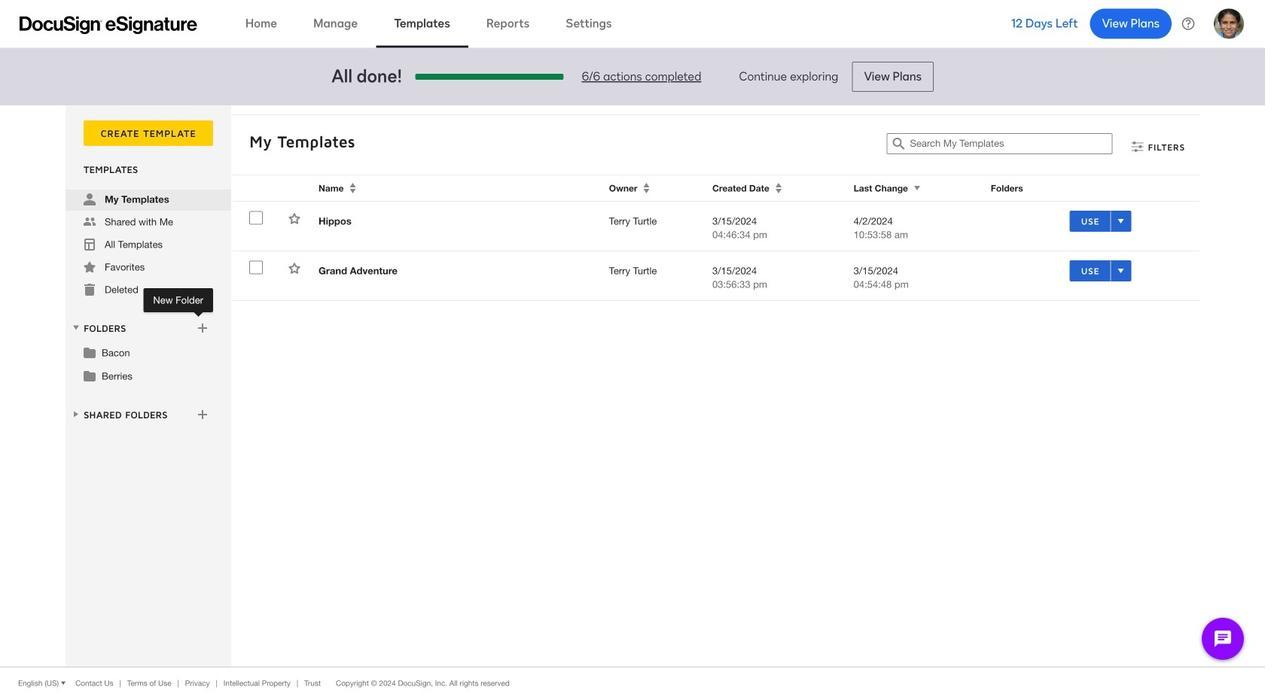 Task type: describe. For each thing, give the bounding box(es) containing it.
Search My Templates text field
[[910, 134, 1112, 154]]

templates image
[[84, 239, 96, 251]]

add hippos to favorites image
[[288, 213, 301, 225]]

docusign esignature image
[[20, 16, 197, 34]]

tooltip inside secondary navigation region
[[143, 288, 213, 313]]

shared image
[[84, 216, 96, 228]]

more info region
[[0, 667, 1265, 700]]

your uploaded profile image image
[[1214, 9, 1244, 39]]

view shared folders image
[[70, 409, 82, 421]]

secondary navigation region
[[66, 105, 1204, 667]]



Task type: vqa. For each thing, say whether or not it's contained in the screenshot.
'DocuSignLogo'
no



Task type: locate. For each thing, give the bounding box(es) containing it.
folder image
[[84, 346, 96, 359], [84, 370, 96, 382]]

trash image
[[84, 284, 96, 296]]

2 folder image from the top
[[84, 370, 96, 382]]

user image
[[84, 194, 96, 206]]

tooltip
[[143, 288, 213, 313]]

add grand adventure to favorites image
[[288, 262, 301, 275]]

0 vertical spatial folder image
[[84, 346, 96, 359]]

1 vertical spatial folder image
[[84, 370, 96, 382]]

view folders image
[[70, 322, 82, 334]]

star filled image
[[84, 261, 96, 273]]

1 folder image from the top
[[84, 346, 96, 359]]



